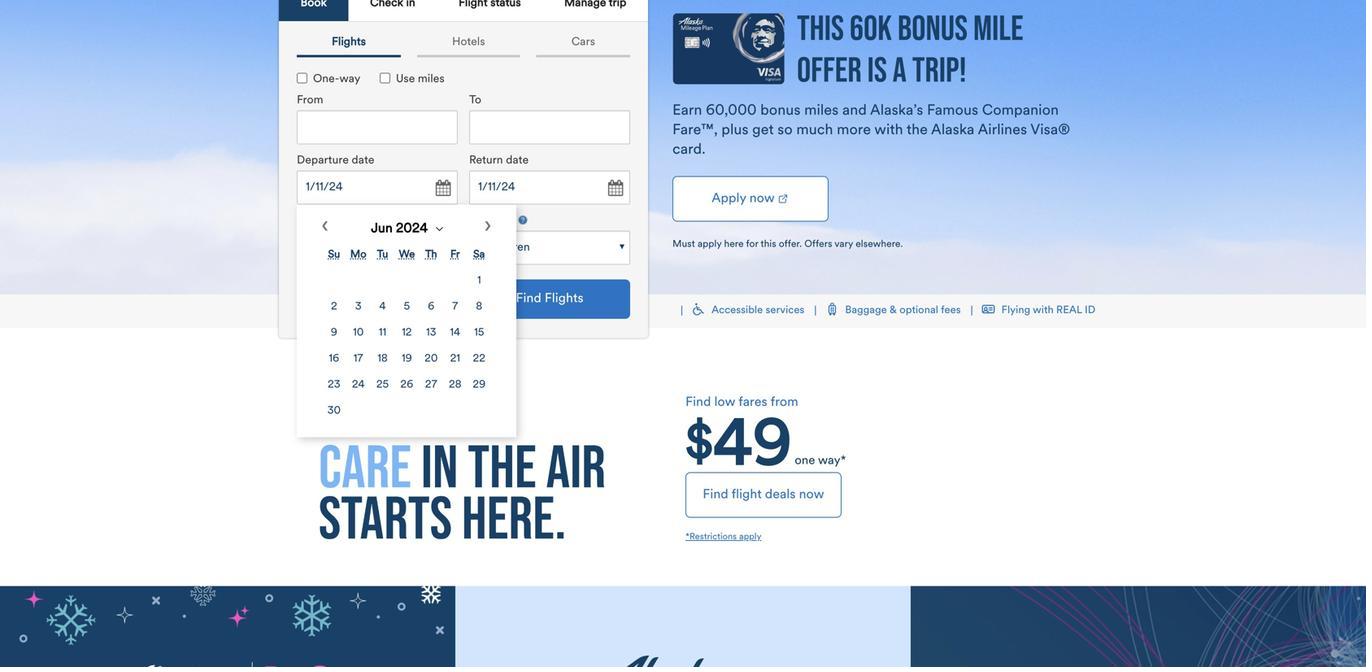 Task type: vqa. For each thing, say whether or not it's contained in the screenshot.


Task type: describe. For each thing, give the bounding box(es) containing it.
60,000
[[706, 104, 757, 118]]

cars
[[572, 37, 596, 48]]

open datepicker image
[[431, 177, 454, 200]]

‹
[[321, 215, 329, 239]]

low
[[715, 396, 736, 409]]

28
[[449, 379, 462, 390]]

adults
[[297, 215, 330, 226]]

23
[[328, 379, 341, 390]]

24 cell
[[347, 373, 370, 397]]

use miles
[[396, 74, 445, 85]]

alaska airlines credit card. image
[[673, 13, 785, 93]]

14 cell
[[444, 321, 467, 345]]

all search options use discount or companion fare code
[[297, 279, 406, 322]]

sa
[[474, 249, 485, 260]]

13 cell
[[420, 321, 443, 345]]

and
[[843, 104, 867, 118]]

alaska's
[[871, 104, 924, 118]]

elsewhere.
[[856, 239, 903, 249]]

30 cell
[[323, 399, 345, 423]]

one-
[[313, 74, 340, 85]]

link to external site. image
[[777, 192, 790, 205]]

Return date text field
[[469, 170, 631, 205]]

children
[[489, 242, 530, 253]]

row containing 16
[[323, 347, 491, 371]]

22
[[473, 353, 486, 364]]

so
[[778, 123, 793, 138]]

alaska
[[932, 123, 975, 138]]

the
[[907, 123, 928, 138]]

bonus
[[761, 104, 801, 118]]

fare
[[357, 310, 377, 322]]

grid containing su
[[321, 241, 492, 425]]

mo
[[350, 249, 367, 260]]

26
[[401, 379, 414, 390]]

fare™,
[[673, 123, 718, 138]]

tu
[[377, 249, 388, 260]]

flights
[[332, 37, 366, 48]]

12 cell
[[396, 321, 419, 345]]

discount
[[319, 299, 363, 310]]

12
[[402, 327, 412, 338]]

20
[[425, 353, 438, 364]]

25 cell
[[372, 373, 394, 397]]

to
[[469, 95, 482, 106]]

search
[[314, 279, 347, 291]]

from
[[771, 396, 799, 409]]

3 | from the left
[[971, 306, 974, 317]]

find
[[686, 396, 711, 409]]

visa®
[[1031, 123, 1071, 138]]

27
[[425, 379, 437, 390]]

0 children
[[478, 242, 530, 253]]

open datepicker image
[[604, 177, 626, 200]]

27 cell
[[420, 373, 443, 397]]

departure date
[[297, 155, 375, 166]]

vary
[[835, 239, 854, 249]]

th
[[425, 249, 437, 260]]

6 cell
[[420, 295, 443, 319]]

here
[[724, 239, 744, 249]]

companion
[[297, 310, 354, 322]]

miles inside earn 60,000 bonus miles and alaska's famous companion fare™, plus get so much more with the alaska airlines visa® card.
[[805, 104, 839, 118]]

alaska airlines logo with lyft logo image
[[118, 608, 338, 667]]

offers
[[805, 239, 833, 249]]

code
[[380, 310, 406, 322]]

11
[[379, 327, 387, 338]]

24
[[352, 379, 365, 390]]

8 cell
[[468, 295, 491, 319]]

4 cell
[[372, 295, 394, 319]]

6
[[428, 301, 435, 312]]

1 | from the left
[[681, 306, 683, 317]]

with
[[875, 123, 904, 138]]

25
[[377, 379, 389, 390]]

17
[[354, 353, 363, 364]]

fares
[[739, 396, 768, 409]]

earn 60,000 bonus miles and alaska's famous companion fare™, plus get so much more with the alaska airlines visa® card.
[[673, 104, 1071, 157]]

49 one way*
[[714, 417, 847, 480]]

13
[[426, 327, 436, 338]]

much
[[797, 123, 834, 138]]

earn
[[673, 104, 702, 118]]

get
[[753, 123, 774, 138]]

this
[[761, 239, 777, 249]]

14
[[450, 327, 461, 338]]

one-way
[[313, 74, 361, 85]]



Task type: locate. For each thing, give the bounding box(es) containing it.
18 cell
[[372, 347, 394, 371]]

tab list containing flights
[[289, 30, 639, 57]]

21
[[450, 353, 460, 364]]

0 vertical spatial tab list
[[279, 0, 648, 22]]

20 cell
[[420, 347, 443, 371]]

0 horizontal spatial miles
[[418, 74, 445, 85]]

row containing 9
[[323, 321, 491, 345]]

one
[[795, 455, 816, 467]]

28 cell
[[444, 373, 467, 397]]

26 cell
[[396, 373, 419, 397]]

miles down 'hotels' link
[[418, 74, 445, 85]]

companion
[[983, 104, 1059, 118]]

row
[[323, 295, 491, 319], [323, 321, 491, 345], [323, 347, 491, 371], [323, 373, 491, 397]]

hotels link
[[417, 30, 520, 57]]

flights link
[[297, 30, 401, 57]]

departure
[[297, 155, 349, 166]]

the most care in the air starts here. element
[[279, 393, 645, 539]]

22 cell
[[468, 347, 491, 371]]

use down all
[[297, 299, 316, 310]]

use inside all search options use discount or companion fare code
[[297, 299, 316, 310]]

cars link
[[537, 30, 631, 57]]

18
[[378, 353, 388, 364]]

form containing ‹
[[285, 53, 636, 437]]

1 date from the left
[[352, 155, 375, 166]]

way
[[340, 74, 361, 85]]

16
[[329, 353, 339, 364]]

must
[[673, 239, 695, 249]]

1 horizontal spatial |
[[815, 306, 817, 317]]

famous
[[927, 104, 979, 118]]

1 horizontal spatial miles
[[805, 104, 839, 118]]

1
[[478, 275, 481, 286]]

more
[[837, 123, 871, 138]]

find low fares from
[[686, 396, 799, 409]]

‹ button
[[321, 215, 330, 241]]

way*
[[818, 455, 847, 467]]

for
[[746, 239, 759, 249]]

from
[[297, 95, 323, 106]]

5 cell
[[396, 295, 419, 319]]

None checkbox
[[297, 73, 308, 83]]

2
[[331, 301, 337, 312]]

miles
[[418, 74, 445, 85], [805, 104, 839, 118]]

return date
[[469, 155, 529, 166]]

grid
[[321, 241, 492, 425]]

tab list up hotels
[[279, 0, 648, 22]]

15 cell
[[468, 321, 491, 345]]

options
[[350, 279, 388, 291]]

10
[[353, 327, 364, 338]]

3 cell
[[347, 295, 370, 319]]

9
[[331, 327, 337, 338]]

9 cell
[[323, 321, 345, 345]]

miles up much
[[805, 104, 839, 118]]

date right return
[[506, 155, 529, 166]]

0 horizontal spatial |
[[681, 306, 683, 317]]

29
[[473, 379, 486, 390]]

15
[[474, 327, 484, 338]]

1 cell
[[468, 269, 491, 293]]

To text field
[[469, 110, 631, 144]]

16 cell
[[323, 347, 345, 371]]

5
[[404, 301, 410, 312]]

17 cell
[[347, 347, 370, 371]]

4 row from the top
[[323, 373, 491, 397]]

3
[[355, 301, 362, 312]]

return
[[469, 155, 503, 166]]

date for departure date
[[352, 155, 375, 166]]

1 horizontal spatial date
[[506, 155, 529, 166]]

1 vertical spatial use
[[297, 299, 316, 310]]

date up departure date text field on the top left
[[352, 155, 375, 166]]

30
[[328, 405, 341, 416]]

1 vertical spatial tab list
[[289, 30, 639, 57]]

row containing 2
[[323, 295, 491, 319]]

date for return date
[[506, 155, 529, 166]]

we
[[399, 249, 415, 260]]

3 row from the top
[[323, 347, 491, 371]]

19
[[402, 353, 412, 364]]

0 horizontal spatial date
[[352, 155, 375, 166]]

23 cell
[[323, 373, 345, 397]]

use
[[396, 74, 415, 85], [297, 299, 316, 310]]

1 vertical spatial miles
[[805, 104, 839, 118]]

7
[[452, 301, 458, 312]]

7 cell
[[444, 295, 467, 319]]

8
[[476, 301, 483, 312]]

this 60k bonus mile offer is a trip. image
[[797, 14, 1023, 82]]

›
[[484, 215, 492, 239]]

must apply here for this offer. offers vary elsewhere.
[[673, 239, 903, 249]]

49
[[714, 417, 792, 480]]

1 row from the top
[[323, 295, 491, 319]]

form
[[285, 53, 636, 437]]

4
[[380, 301, 386, 312]]

apply
[[698, 239, 722, 249]]

0 vertical spatial use
[[396, 74, 415, 85]]

2 horizontal spatial |
[[971, 306, 974, 317]]

offer.
[[779, 239, 802, 249]]

19 cell
[[396, 347, 419, 371]]

use right way
[[396, 74, 415, 85]]

this 60k bonus mile offer is a trip. element
[[0, 0, 1367, 295]]

card.
[[673, 143, 706, 157]]

Departure date text field
[[297, 170, 458, 205]]

21 cell
[[444, 347, 467, 371]]

alaska mileage plan logo image
[[596, 656, 771, 667]]

date
[[352, 155, 375, 166], [506, 155, 529, 166]]

hotels
[[452, 37, 485, 48]]

0
[[478, 242, 486, 253]]

plus
[[722, 123, 749, 138]]

0 vertical spatial miles
[[418, 74, 445, 85]]

or
[[366, 299, 377, 310]]

2 row from the top
[[323, 321, 491, 345]]

children element
[[469, 231, 631, 265]]

11 cell
[[372, 321, 394, 345]]

1 horizontal spatial use
[[396, 74, 415, 85]]

2 date from the left
[[506, 155, 529, 166]]

29 cell
[[468, 373, 491, 397]]

0 horizontal spatial use
[[297, 299, 316, 310]]

tab list
[[279, 0, 648, 22], [289, 30, 639, 57]]

children
[[469, 215, 516, 226]]

From text field
[[297, 110, 458, 144]]

tab list up use miles
[[289, 30, 639, 57]]

airlines
[[978, 123, 1028, 138]]

row containing 23
[[323, 373, 491, 397]]

fr
[[451, 249, 460, 260]]

› button
[[484, 215, 492, 241]]

2 | from the left
[[815, 306, 817, 317]]

10 cell
[[347, 321, 370, 345]]

2 cell
[[323, 295, 345, 319]]

su
[[328, 249, 340, 260]]

None checkbox
[[380, 73, 390, 83]]



